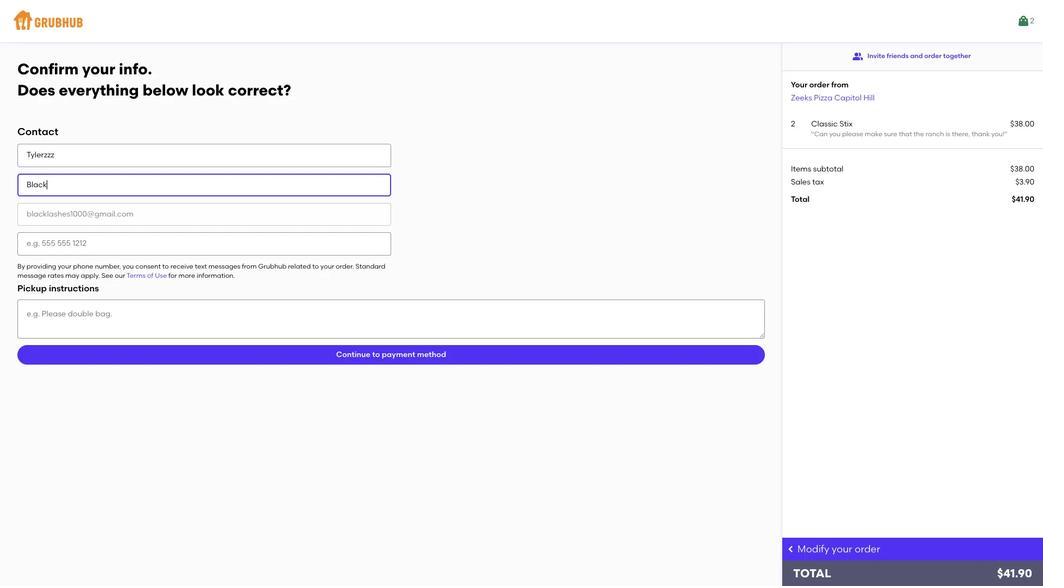 Task type: vqa. For each thing, say whether or not it's contained in the screenshot.
'1005 E St NW' button at the left of the page
no



Task type: locate. For each thing, give the bounding box(es) containing it.
svg image
[[787, 546, 796, 554]]

Email email field
[[17, 203, 391, 226]]

number,
[[95, 263, 121, 270]]

2
[[1031, 16, 1035, 25], [791, 120, 796, 129]]

$38.00
[[1011, 120, 1035, 129], [1011, 164, 1035, 174]]

phone
[[73, 263, 93, 270]]

does
[[17, 81, 55, 99]]

order right modify
[[855, 544, 881, 556]]

total
[[791, 195, 810, 204], [793, 567, 832, 581]]

info.
[[119, 60, 152, 78]]

0 vertical spatial you
[[830, 131, 841, 138]]

related
[[288, 263, 311, 270]]

correct?
[[228, 81, 291, 99]]

1 horizontal spatial "
[[1005, 131, 1008, 138]]

invite friends and order together
[[868, 52, 971, 60]]

0 vertical spatial from
[[832, 80, 849, 90]]

1 horizontal spatial you
[[830, 131, 841, 138]]

" right the thank
[[1005, 131, 1008, 138]]

0 vertical spatial total
[[791, 195, 810, 204]]

0 horizontal spatial you
[[123, 263, 134, 270]]

consent
[[135, 263, 161, 270]]

pizza
[[814, 93, 833, 102]]

0 vertical spatial order
[[925, 52, 942, 60]]

from
[[832, 80, 849, 90], [242, 263, 257, 270]]

tax
[[813, 178, 824, 187]]

2 vertical spatial order
[[855, 544, 881, 556]]

your inside 'confirm your info. does everything below look correct?'
[[82, 60, 115, 78]]

grubhub
[[258, 263, 287, 270]]

$38.00 inside $38.00 " can you please make sure that the ranch is there, thank you! "
[[1011, 120, 1035, 129]]

you inside the by providing your phone number, you consent to receive text messages from grubhub related to your order. standard message rates may apply. see our
[[123, 263, 134, 270]]

to
[[162, 263, 169, 270], [312, 263, 319, 270], [372, 350, 380, 360]]

" down classic
[[812, 131, 814, 138]]

may
[[65, 272, 79, 280]]

your
[[791, 80, 808, 90]]

you!
[[992, 131, 1005, 138]]

order right and
[[925, 52, 942, 60]]

together
[[944, 52, 971, 60]]

continue
[[336, 350, 371, 360]]

by
[[17, 263, 25, 270]]

$38.00 for $38.00 " can you please make sure that the ranch is there, thank you! "
[[1011, 120, 1035, 129]]

continue to payment method
[[336, 350, 446, 360]]

1 horizontal spatial from
[[832, 80, 849, 90]]

zeeks pizza capitol hill link
[[791, 93, 875, 102]]

people icon image
[[853, 51, 863, 62]]

payment
[[382, 350, 415, 360]]

1 vertical spatial order
[[810, 80, 830, 90]]

our
[[115, 272, 125, 280]]

1 vertical spatial you
[[123, 263, 134, 270]]

hill
[[864, 93, 875, 102]]

total down sales
[[791, 195, 810, 204]]

your up everything
[[82, 60, 115, 78]]

from left grubhub
[[242, 263, 257, 270]]

total down modify
[[793, 567, 832, 581]]

friends
[[887, 52, 909, 60]]

to inside button
[[372, 350, 380, 360]]

order inside button
[[925, 52, 942, 60]]

items
[[791, 164, 812, 174]]

you up terms on the left
[[123, 263, 134, 270]]

your
[[82, 60, 115, 78], [58, 263, 72, 270], [321, 263, 334, 270], [832, 544, 853, 556]]

0 vertical spatial 2
[[1031, 16, 1035, 25]]

0 horizontal spatial "
[[812, 131, 814, 138]]

your order from zeeks pizza capitol hill
[[791, 80, 875, 102]]

sales tax
[[791, 178, 824, 187]]

"
[[812, 131, 814, 138], [1005, 131, 1008, 138]]

2 " from the left
[[1005, 131, 1008, 138]]

1 $38.00 from the top
[[1011, 120, 1035, 129]]

1 vertical spatial from
[[242, 263, 257, 270]]

Phone telephone field
[[17, 233, 391, 256]]

to right the related
[[312, 263, 319, 270]]

$3.90
[[1016, 178, 1035, 187]]

you down classic stix
[[830, 131, 841, 138]]

and
[[911, 52, 923, 60]]

0 horizontal spatial order
[[810, 80, 830, 90]]

rates
[[48, 272, 64, 280]]

$41.90
[[1012, 195, 1035, 204], [998, 567, 1033, 581]]

0 horizontal spatial to
[[162, 263, 169, 270]]

thank
[[972, 131, 990, 138]]

you inside $38.00 " can you please make sure that the ranch is there, thank you! "
[[830, 131, 841, 138]]

terms
[[127, 272, 146, 280]]

2 horizontal spatial to
[[372, 350, 380, 360]]

subtotal
[[813, 164, 844, 174]]

from up zeeks pizza capitol hill link
[[832, 80, 849, 90]]

1 vertical spatial $38.00
[[1011, 164, 1035, 174]]

0 vertical spatial $38.00
[[1011, 120, 1035, 129]]

the
[[914, 131, 924, 138]]

2 $38.00 from the top
[[1011, 164, 1035, 174]]

continue to payment method button
[[17, 346, 765, 365]]

order
[[925, 52, 942, 60], [810, 80, 830, 90], [855, 544, 881, 556]]

zeeks
[[791, 93, 812, 102]]

classic stix
[[812, 120, 853, 129]]

to up use
[[162, 263, 169, 270]]

you
[[830, 131, 841, 138], [123, 263, 134, 270]]

make
[[865, 131, 883, 138]]

0 horizontal spatial from
[[242, 263, 257, 270]]

to left payment at the left of the page
[[372, 350, 380, 360]]

1 vertical spatial 2
[[791, 120, 796, 129]]

0 horizontal spatial 2
[[791, 120, 796, 129]]

1 horizontal spatial 2
[[1031, 16, 1035, 25]]

order up pizza
[[810, 80, 830, 90]]

look
[[192, 81, 224, 99]]

order inside your order from zeeks pizza capitol hill
[[810, 80, 830, 90]]

2 horizontal spatial order
[[925, 52, 942, 60]]

information.
[[197, 272, 235, 280]]



Task type: describe. For each thing, give the bounding box(es) containing it.
0 vertical spatial $41.90
[[1012, 195, 1035, 204]]

below
[[143, 81, 188, 99]]

1 horizontal spatial to
[[312, 263, 319, 270]]

terms of use for more information.
[[127, 272, 235, 280]]

Pickup instructions text field
[[17, 300, 765, 339]]

everything
[[59, 81, 139, 99]]

capitol
[[835, 93, 862, 102]]

pickup instructions
[[17, 284, 99, 294]]

is
[[946, 131, 951, 138]]

1 vertical spatial total
[[793, 567, 832, 581]]

2 button
[[1017, 11, 1035, 31]]

method
[[417, 350, 446, 360]]

main navigation navigation
[[0, 0, 1043, 42]]

from inside your order from zeeks pizza capitol hill
[[832, 80, 849, 90]]

instructions
[[49, 284, 99, 294]]

standard
[[356, 263, 386, 270]]

modify
[[798, 544, 830, 556]]

invite friends and order together button
[[853, 47, 971, 66]]

1 horizontal spatial order
[[855, 544, 881, 556]]

ranch
[[926, 131, 944, 138]]

messages
[[209, 263, 240, 270]]

contact
[[17, 126, 58, 138]]

your right modify
[[832, 544, 853, 556]]

from inside the by providing your phone number, you consent to receive text messages from grubhub related to your order. standard message rates may apply. see our
[[242, 263, 257, 270]]

First name text field
[[17, 144, 391, 167]]

items subtotal
[[791, 164, 844, 174]]

$38.00 for $38.00
[[1011, 164, 1035, 174]]

Last name text field
[[17, 174, 391, 197]]

$38.00 " can you please make sure that the ranch is there, thank you! "
[[812, 120, 1035, 138]]

modify your order
[[798, 544, 881, 556]]

stix
[[840, 120, 853, 129]]

confirm
[[17, 60, 79, 78]]

order.
[[336, 263, 354, 270]]

2 inside "button"
[[1031, 16, 1035, 25]]

see
[[102, 272, 113, 280]]

more
[[179, 272, 195, 280]]

your left 'order.'
[[321, 263, 334, 270]]

terms of use link
[[127, 272, 167, 280]]

text
[[195, 263, 207, 270]]

use
[[155, 272, 167, 280]]

that
[[899, 131, 912, 138]]

message
[[17, 272, 46, 280]]

receive
[[170, 263, 193, 270]]

pickup
[[17, 284, 47, 294]]

apply.
[[81, 272, 100, 280]]

classic
[[812, 120, 838, 129]]

invite
[[868, 52, 885, 60]]

sure
[[884, 131, 898, 138]]

providing
[[27, 263, 56, 270]]

please
[[842, 131, 863, 138]]

1 " from the left
[[812, 131, 814, 138]]

confirm your info. does everything below look correct?
[[17, 60, 291, 99]]

can
[[814, 131, 828, 138]]

of
[[147, 272, 153, 280]]

there,
[[952, 131, 971, 138]]

sales
[[791, 178, 811, 187]]

for
[[168, 272, 177, 280]]

1 vertical spatial $41.90
[[998, 567, 1033, 581]]

your up may on the top of the page
[[58, 263, 72, 270]]

by providing your phone number, you consent to receive text messages from grubhub related to your order. standard message rates may apply. see our
[[17, 263, 386, 280]]



